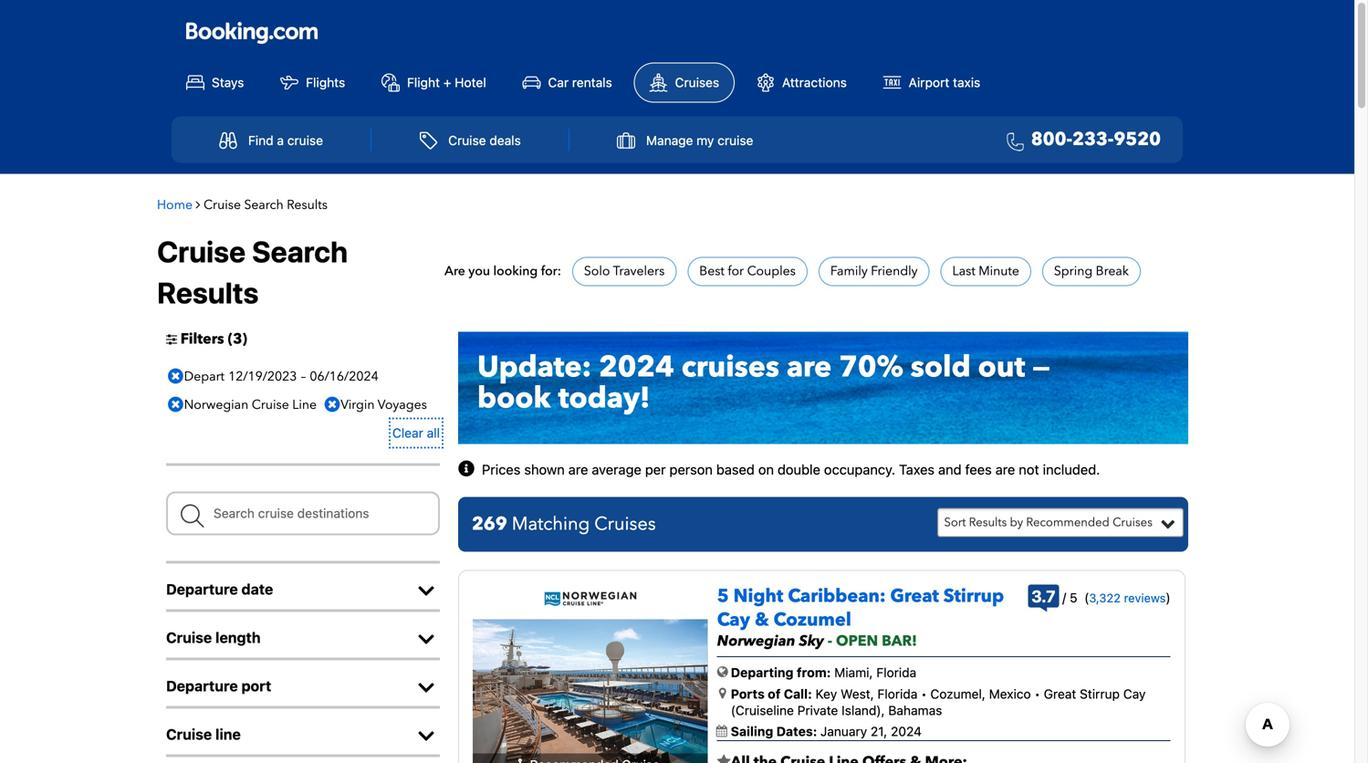 Task type: locate. For each thing, give the bounding box(es) containing it.
cruises down average
[[595, 512, 656, 537]]

1 vertical spatial )
[[1167, 590, 1171, 605]]

0 vertical spatial times circle image
[[163, 363, 188, 390]]

double
[[778, 461, 821, 477]]

stirrup right mexico
[[1080, 687, 1121, 702]]

1 vertical spatial cruise search results
[[157, 234, 348, 310]]

occupancy.
[[825, 461, 896, 477]]

airport
[[909, 75, 950, 90]]

0 vertical spatial chevron down image
[[413, 582, 440, 600]]

cruise right a
[[287, 133, 323, 148]]

home
[[157, 196, 193, 214]]

1 horizontal spatial •
[[1035, 687, 1041, 702]]

update: 2024 cruises are 70% sold out — book today!
[[478, 347, 1051, 418]]

-
[[828, 631, 833, 651]]

great up the bar!
[[891, 584, 940, 609]]

are inside update: 2024 cruises are 70% sold out — book today!
[[787, 347, 832, 387]]

chevron down image
[[413, 582, 440, 600], [413, 727, 440, 746]]

last minute
[[953, 263, 1020, 280]]

departure up cruise length
[[166, 581, 238, 598]]

last minute link
[[953, 263, 1020, 280]]

1 horizontal spatial (
[[1085, 590, 1090, 605]]

cruises right recommended
[[1113, 514, 1153, 531]]

island),
[[842, 703, 885, 718]]

0 horizontal spatial norwegian
[[184, 396, 249, 414]]

results up the filters
[[157, 275, 259, 310]]

0 horizontal spatial cruise
[[287, 133, 323, 148]]

cruise search results up 3 at left top
[[157, 234, 348, 310]]

prices shown are average per person based on double occupancy. taxes and fees are not included. element
[[482, 461, 1101, 477]]

stirrup
[[944, 584, 1005, 609], [1080, 687, 1121, 702]]

for:
[[541, 263, 562, 280]]

1 vertical spatial great
[[1044, 687, 1077, 702]]

sort
[[945, 514, 967, 531]]

2 cruise from the left
[[718, 133, 754, 148]]

3
[[233, 329, 242, 349]]

last
[[953, 263, 976, 280]]

times circle image down sliders 'image'
[[163, 363, 188, 390]]

florida up bahamas
[[878, 687, 918, 702]]

) up 12/19/2023
[[242, 329, 247, 349]]

angle right image
[[196, 198, 200, 211]]

5 right / on the bottom right
[[1070, 590, 1078, 605]]

1 horizontal spatial great
[[1044, 687, 1077, 702]]

1 vertical spatial 2024
[[891, 724, 922, 739]]

norwegian cruise line link
[[163, 391, 322, 418]]

cruise left deals
[[449, 133, 486, 148]]

results left the by
[[970, 514, 1008, 531]]

0 horizontal spatial 2024
[[599, 347, 675, 387]]

times circle image
[[163, 363, 188, 390], [163, 391, 188, 418]]

2 horizontal spatial are
[[996, 461, 1016, 477]]

1 horizontal spatial cruise
[[718, 133, 754, 148]]

norwegian down depart
[[184, 396, 249, 414]]

recommended
[[1027, 514, 1110, 531]]

cruise for manage my cruise
[[718, 133, 754, 148]]

cozumel,
[[931, 687, 986, 702]]

deals
[[490, 133, 521, 148]]

cruise inside manage my cruise dropdown button
[[718, 133, 754, 148]]

january
[[821, 724, 868, 739]]

1 horizontal spatial )
[[1167, 590, 1171, 605]]

1 horizontal spatial stirrup
[[1080, 687, 1121, 702]]

233-
[[1073, 127, 1114, 152]]

5 inside the 3.7 / 5 ( 3,322 reviews )
[[1070, 590, 1078, 605]]

0 horizontal spatial great
[[891, 584, 940, 609]]

) inside the 3.7 / 5 ( 3,322 reviews )
[[1167, 590, 1171, 605]]

5 inside 5 night caribbean: great stirrup cay & cozumel norwegian sky - open bar!
[[718, 584, 729, 609]]

2 horizontal spatial results
[[970, 514, 1008, 531]]

)
[[242, 329, 247, 349], [1167, 590, 1171, 605]]

cruise line
[[166, 726, 241, 743]]

9520
[[1114, 127, 1162, 152]]

cruise
[[287, 133, 323, 148], [718, 133, 754, 148]]

800-233-9520 link
[[1000, 127, 1162, 153]]

results inside cruise search results
[[157, 275, 259, 310]]

12/19/2023
[[228, 368, 297, 385]]

1 vertical spatial departure
[[166, 677, 238, 695]]

cruise search results down find
[[204, 196, 328, 214]]

are right shown
[[569, 461, 589, 477]]

great inside great stirrup cay (cruiseline private island), bahamas
[[1044, 687, 1077, 702]]

best for couples link
[[700, 263, 796, 280]]

great stirrup cay (cruiseline private island), bahamas
[[731, 687, 1147, 718]]

0 horizontal spatial )
[[242, 329, 247, 349]]

included.
[[1044, 461, 1101, 477]]

taxis
[[954, 75, 981, 90]]

( right / on the bottom right
[[1085, 590, 1090, 605]]

family friendly link
[[831, 263, 918, 280]]

minute
[[979, 263, 1020, 280]]

stirrup inside 5 night caribbean: great stirrup cay & cozumel norwegian sky - open bar!
[[944, 584, 1005, 609]]

0 horizontal spatial cruises
[[595, 512, 656, 537]]

sort results by recommended cruises
[[945, 514, 1153, 531]]

/
[[1063, 590, 1067, 605]]

0 vertical spatial departure
[[166, 581, 238, 598]]

january 21, 2024
[[821, 724, 922, 739]]

chevron down image for departure date
[[413, 582, 440, 600]]

spring break
[[1055, 263, 1130, 280]]

1 vertical spatial results
[[157, 275, 259, 310]]

1 vertical spatial times circle image
[[163, 391, 188, 418]]

manage
[[647, 133, 694, 148]]

open
[[836, 631, 879, 651]]

1 horizontal spatial 2024
[[891, 724, 922, 739]]

• up bahamas
[[922, 687, 928, 702]]

1 horizontal spatial 5
[[1070, 590, 1078, 605]]

chevron down image for cruise line
[[413, 727, 440, 746]]

norwegian up departing
[[718, 631, 796, 651]]

0 vertical spatial results
[[287, 196, 328, 214]]

times circle image down depart
[[163, 391, 188, 418]]

1 chevron down image from the top
[[413, 630, 440, 649]]

info label image
[[458, 461, 479, 479]]

spring break link
[[1055, 263, 1130, 280]]

miami,
[[835, 665, 874, 680]]

0 horizontal spatial (
[[228, 329, 233, 349]]

1 • from the left
[[922, 687, 928, 702]]

stirrup left 3.7
[[944, 584, 1005, 609]]

norwegian sky image
[[473, 620, 708, 763]]

0 horizontal spatial results
[[157, 275, 259, 310]]

cruise search results
[[204, 196, 328, 214], [157, 234, 348, 310]]

0 vertical spatial cay
[[718, 608, 751, 633]]

globe image
[[718, 666, 729, 679]]

ports
[[731, 687, 765, 702]]

caribbean:
[[788, 584, 886, 609]]

cruise inside find a cruise link
[[287, 133, 323, 148]]

0 vertical spatial chevron down image
[[413, 630, 440, 649]]

break
[[1097, 263, 1130, 280]]

sliders image
[[166, 333, 177, 346]]

0 vertical spatial )
[[242, 329, 247, 349]]

cay inside great stirrup cay (cruiseline private island), bahamas
[[1124, 687, 1147, 702]]

norwegian inside 5 night caribbean: great stirrup cay & cozumel norwegian sky - open bar!
[[718, 631, 796, 651]]

results down find a cruise
[[287, 196, 328, 214]]

0 vertical spatial great
[[891, 584, 940, 609]]

1 vertical spatial (
[[1085, 590, 1090, 605]]

cruise for find a cruise
[[287, 133, 323, 148]]

great
[[891, 584, 940, 609], [1044, 687, 1077, 702]]

chevron down image for departure port
[[413, 679, 440, 697]]

florida down the bar!
[[877, 665, 917, 680]]

best for couples
[[700, 263, 796, 280]]

1 vertical spatial chevron down image
[[413, 679, 440, 697]]

my
[[697, 133, 715, 148]]

star image
[[718, 755, 731, 763]]

departing from: miami, florida
[[731, 665, 917, 680]]

cruises up manage my cruise
[[675, 75, 720, 90]]

1 departure from the top
[[166, 581, 238, 598]]

0 vertical spatial stirrup
[[944, 584, 1005, 609]]

2 chevron down image from the top
[[413, 679, 440, 697]]

•
[[922, 687, 928, 702], [1035, 687, 1041, 702]]

0 horizontal spatial stirrup
[[944, 584, 1005, 609]]

0 vertical spatial cruise search results
[[204, 196, 328, 214]]

( right the filters
[[228, 329, 233, 349]]

0 vertical spatial norwegian
[[184, 396, 249, 414]]

(cruiseline
[[731, 703, 794, 718]]

1 horizontal spatial norwegian
[[718, 631, 796, 651]]

bahamas
[[889, 703, 943, 718]]

06/16/2024
[[310, 368, 379, 385]]

find
[[248, 133, 274, 148]]

2 vertical spatial results
[[970, 514, 1008, 531]]

departure up cruise line
[[166, 677, 238, 695]]

chevron down image
[[413, 630, 440, 649], [413, 679, 440, 697]]

taxes
[[900, 461, 935, 477]]

airport taxis link
[[869, 64, 996, 102]]

1 chevron down image from the top
[[413, 582, 440, 600]]

• right mexico
[[1035, 687, 1041, 702]]

virgin voyages link
[[320, 391, 432, 418]]

) right 3,322
[[1167, 590, 1171, 605]]

1 horizontal spatial cay
[[1124, 687, 1147, 702]]

cruise down 12/19/2023
[[252, 396, 289, 414]]

0 horizontal spatial cay
[[718, 608, 751, 633]]

best
[[700, 263, 725, 280]]

2 chevron down image from the top
[[413, 727, 440, 746]]

are
[[445, 263, 466, 280]]

1 vertical spatial stirrup
[[1080, 687, 1121, 702]]

clear
[[393, 425, 424, 440]]

great right mexico
[[1044, 687, 1077, 702]]

florida
[[877, 665, 917, 680], [878, 687, 918, 702]]

friendly
[[871, 263, 918, 280]]

None field
[[166, 492, 440, 535]]

are
[[787, 347, 832, 387], [569, 461, 589, 477], [996, 461, 1016, 477]]

0 vertical spatial 2024
[[599, 347, 675, 387]]

stirrup inside great stirrup cay (cruiseline private island), bahamas
[[1080, 687, 1121, 702]]

5 left night
[[718, 584, 729, 609]]

out
[[979, 347, 1026, 387]]

cruise right my
[[718, 133, 754, 148]]

and
[[939, 461, 962, 477]]

0 horizontal spatial 5
[[718, 584, 729, 609]]

1 vertical spatial cay
[[1124, 687, 1147, 702]]

are left 70%
[[787, 347, 832, 387]]

1 horizontal spatial are
[[787, 347, 832, 387]]

line
[[292, 396, 317, 414]]

2 departure from the top
[[166, 677, 238, 695]]

travel menu navigation
[[172, 117, 1184, 163]]

cruise deals
[[449, 133, 521, 148]]

1 vertical spatial norwegian
[[718, 631, 796, 651]]

from:
[[797, 665, 831, 680]]

0 horizontal spatial •
[[922, 687, 928, 702]]

for
[[728, 263, 744, 280]]

2 horizontal spatial cruises
[[1113, 514, 1153, 531]]

1 cruise from the left
[[287, 133, 323, 148]]

1 vertical spatial chevron down image
[[413, 727, 440, 746]]

none field inside 'update: 2024 cruises are 70% sold out — book today!' main content
[[166, 492, 440, 535]]

hotel
[[455, 75, 486, 90]]

are left not
[[996, 461, 1016, 477]]

1 horizontal spatial cruises
[[675, 75, 720, 90]]



Task type: vqa. For each thing, say whether or not it's contained in the screenshot.
Call:
yes



Task type: describe. For each thing, give the bounding box(es) containing it.
( inside the 3.7 / 5 ( 3,322 reviews )
[[1085, 590, 1090, 605]]

800-233-9520
[[1032, 127, 1162, 152]]

find a cruise
[[248, 133, 323, 148]]

5 night caribbean: great stirrup cay & cozumel norwegian sky - open bar!
[[718, 584, 1005, 651]]

departure for departure port
[[166, 677, 238, 695]]

stays
[[212, 75, 244, 90]]

spring
[[1055, 263, 1093, 280]]

2024 inside update: 2024 cruises are 70% sold out — book today!
[[599, 347, 675, 387]]

800-
[[1032, 127, 1073, 152]]

cruise down angle right icon
[[157, 234, 246, 269]]

1 vertical spatial search
[[252, 234, 348, 269]]

reviews
[[1125, 591, 1167, 605]]

virgin voyages
[[341, 396, 427, 414]]

cruise right angle right icon
[[204, 196, 241, 214]]

1 vertical spatial florida
[[878, 687, 918, 702]]

chevron down image for cruise length
[[413, 630, 440, 649]]

sailing dates:
[[731, 724, 821, 739]]

cruise length
[[166, 629, 261, 646]]

prices
[[482, 461, 521, 477]]

great inside 5 night caribbean: great stirrup cay & cozumel norwegian sky - open bar!
[[891, 584, 940, 609]]

269 matching cruises
[[472, 512, 656, 537]]

find a cruise link
[[199, 123, 343, 158]]

key west, florida • cozumel, mexico •
[[816, 687, 1041, 702]]

3,322
[[1090, 591, 1121, 605]]

0 horizontal spatial are
[[569, 461, 589, 477]]

cruise left length
[[166, 629, 212, 646]]

norwegian cruise line image
[[544, 591, 637, 607]]

sold
[[911, 347, 971, 387]]

are you looking for:
[[445, 263, 562, 280]]

cozumel
[[774, 608, 852, 633]]

21,
[[871, 724, 888, 739]]

bar!
[[882, 631, 918, 651]]

calendar image
[[717, 726, 728, 738]]

manage my cruise
[[647, 133, 754, 148]]

departure for departure date
[[166, 581, 238, 598]]

attractions link
[[742, 64, 862, 102]]

times circle image
[[320, 391, 345, 418]]

0 vertical spatial (
[[228, 329, 233, 349]]

manage my cruise button
[[598, 123, 774, 158]]

update:
[[478, 347, 592, 387]]

date
[[242, 581, 273, 598]]

cruises link
[[634, 63, 735, 103]]

solo travelers
[[584, 263, 665, 280]]

airport taxis
[[909, 75, 981, 90]]

private
[[798, 703, 839, 718]]

car rentals
[[548, 75, 613, 90]]

3.7
[[1032, 587, 1056, 606]]

port
[[242, 677, 272, 695]]

—
[[1033, 347, 1051, 387]]

filters
[[181, 329, 224, 349]]

clear all
[[393, 425, 440, 440]]

map marker image
[[719, 687, 727, 700]]

cruise inside cruise deals link
[[449, 133, 486, 148]]

cruise deals link
[[400, 123, 541, 158]]

cay inside 5 night caribbean: great stirrup cay & cozumel norwegian sky - open bar!
[[718, 608, 751, 633]]

solo
[[584, 263, 610, 280]]

flights
[[306, 75, 345, 90]]

flights link
[[266, 64, 360, 102]]

solo travelers link
[[584, 263, 665, 280]]

anchor image
[[514, 759, 527, 763]]

length
[[216, 629, 261, 646]]

by
[[1010, 514, 1024, 531]]

mexico
[[990, 687, 1032, 702]]

you
[[469, 263, 490, 280]]

flight + hotel
[[407, 75, 486, 90]]

cruise inside norwegian cruise line link
[[252, 396, 289, 414]]

ports of call:
[[731, 687, 813, 702]]

sky
[[800, 631, 824, 651]]

2 times circle image from the top
[[163, 391, 188, 418]]

not
[[1019, 461, 1040, 477]]

booking.com home image
[[186, 21, 318, 45]]

line
[[216, 726, 241, 743]]

person
[[670, 461, 713, 477]]

prices shown are average per person based on double occupancy. taxes and fees are not included.
[[482, 461, 1101, 477]]

+
[[444, 75, 452, 90]]

filters ( 3 )
[[181, 329, 247, 349]]

on
[[759, 461, 774, 477]]

matching
[[512, 512, 590, 537]]

per
[[646, 461, 666, 477]]

0 vertical spatial search
[[244, 196, 284, 214]]

cruises inside cruises link
[[675, 75, 720, 90]]

stays link
[[172, 64, 259, 102]]

3,322 reviews link
[[1090, 591, 1167, 605]]

depart 12/19/2023 – 06/16/2024
[[184, 368, 379, 385]]

1 times circle image from the top
[[163, 363, 188, 390]]

Search cruise destinations text field
[[166, 492, 440, 535]]

cruises
[[682, 347, 780, 387]]

depart
[[184, 368, 225, 385]]

based
[[717, 461, 755, 477]]

average
[[592, 461, 642, 477]]

travelers
[[613, 263, 665, 280]]

sailing
[[731, 724, 774, 739]]

family friendly
[[831, 263, 918, 280]]

update: 2024 cruises are 70% sold out — book today! main content
[[148, 183, 1207, 763]]

1 horizontal spatial results
[[287, 196, 328, 214]]

departing
[[731, 665, 794, 680]]

looking
[[494, 263, 538, 280]]

2 • from the left
[[1035, 687, 1041, 702]]

virgin
[[341, 396, 375, 414]]

cruise left line
[[166, 726, 212, 743]]

0 vertical spatial florida
[[877, 665, 917, 680]]

a
[[277, 133, 284, 148]]

book today!
[[478, 378, 651, 418]]

departure date
[[166, 581, 273, 598]]



